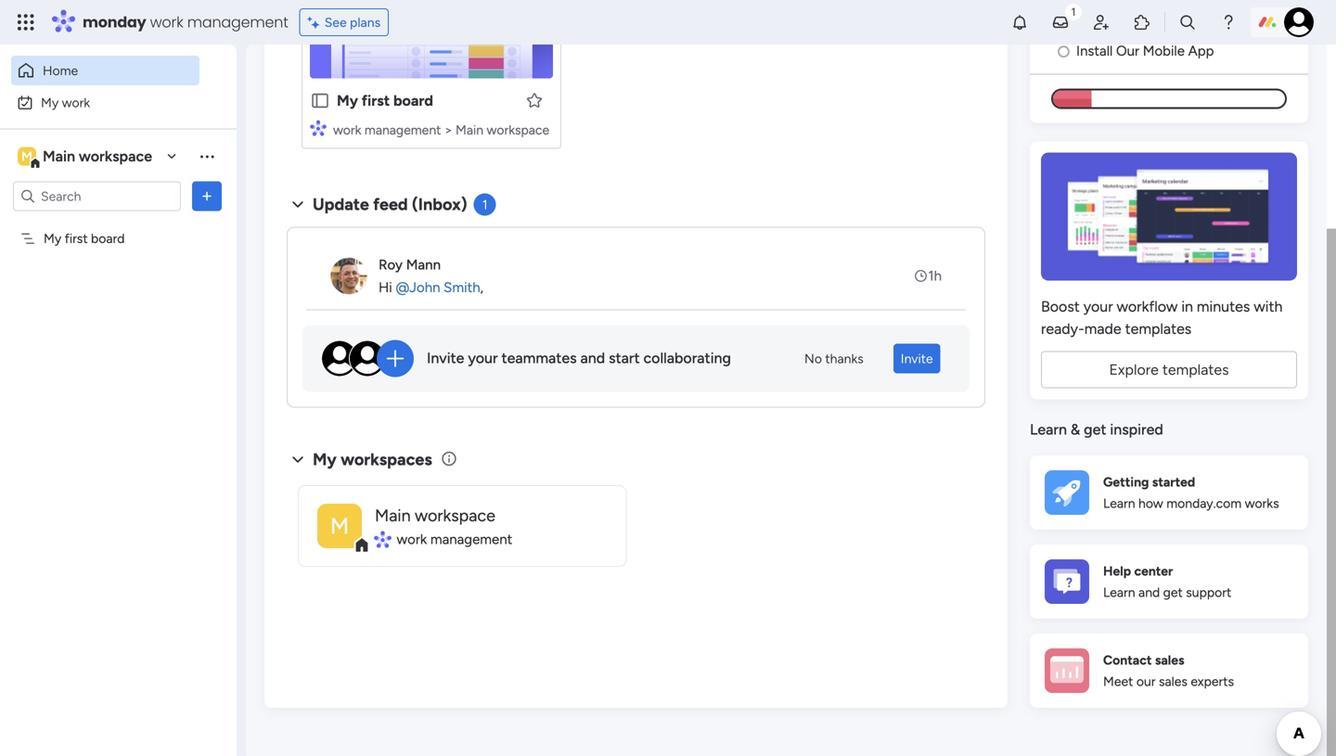 Task type: describe. For each thing, give the bounding box(es) containing it.
see
[[325, 14, 347, 30]]

help
[[1104, 564, 1132, 579]]

works
[[1246, 496, 1280, 512]]

templates image image
[[1047, 153, 1292, 281]]

0 vertical spatial learn
[[1031, 421, 1068, 438]]

public board image
[[310, 91, 331, 111]]

management for work management > main workspace
[[365, 122, 441, 138]]

install
[[1077, 43, 1113, 59]]

(inbox)
[[412, 195, 468, 214]]

inspired
[[1111, 421, 1164, 438]]

invite button
[[894, 344, 941, 374]]

plans
[[350, 14, 381, 30]]

board inside list box
[[91, 231, 125, 246]]

feed
[[373, 195, 408, 214]]

my first board list box
[[0, 219, 237, 505]]

monday.com
[[1167, 496, 1242, 512]]

workspaces
[[341, 450, 432, 470]]

no thanks
[[805, 351, 864, 367]]

collaborating
[[644, 350, 732, 367]]

teammates
[[502, 350, 577, 367]]

m for workspace image
[[330, 513, 349, 540]]

how
[[1139, 496, 1164, 512]]

inbox image
[[1052, 13, 1070, 32]]

templates inside boost your workflow in minutes with ready-made templates
[[1126, 320, 1192, 338]]

options image
[[198, 187, 216, 206]]

first inside list box
[[65, 231, 88, 246]]

our
[[1137, 674, 1156, 690]]

see plans button
[[300, 8, 389, 36]]

select product image
[[17, 13, 35, 32]]

0 vertical spatial management
[[187, 12, 288, 32]]

mann
[[406, 256, 441, 273]]

>
[[445, 122, 453, 138]]

minutes
[[1198, 298, 1251, 315]]

1
[[483, 197, 488, 213]]

roy
[[379, 256, 403, 273]]

search everything image
[[1179, 13, 1198, 32]]

roy mann
[[379, 256, 441, 273]]

my work
[[41, 95, 90, 110]]

and for start
[[581, 350, 605, 367]]

learn for getting
[[1104, 496, 1136, 512]]

getting
[[1104, 475, 1150, 490]]

work management > main workspace
[[333, 122, 550, 138]]

work inside 'button'
[[62, 95, 90, 110]]

work right workspace image
[[397, 531, 427, 548]]

start
[[609, 350, 640, 367]]

with
[[1254, 298, 1283, 315]]

install our mobile app link
[[1058, 41, 1309, 62]]

0 horizontal spatial get
[[1084, 421, 1107, 438]]

learn & get inspired
[[1031, 421, 1164, 438]]

home
[[43, 63, 78, 78]]

mobile
[[1144, 43, 1185, 59]]

work up 'update'
[[333, 122, 362, 138]]

add to favorites image
[[525, 91, 544, 110]]

roy mann image
[[331, 258, 368, 295]]

1 image
[[1066, 1, 1083, 22]]

m for workspace icon
[[21, 149, 32, 164]]

invite for invite your teammates and start collaborating
[[427, 350, 465, 367]]

in
[[1182, 298, 1194, 315]]

1 horizontal spatial first
[[362, 92, 390, 110]]

boost your workflow in minutes with ready-made templates
[[1042, 298, 1283, 338]]

0 vertical spatial workspace
[[487, 122, 550, 138]]

contact sales meet our sales experts
[[1104, 653, 1235, 690]]

monday
[[83, 12, 146, 32]]

experts
[[1191, 674, 1235, 690]]

templates inside button
[[1163, 361, 1230, 379]]

1h
[[929, 268, 942, 284]]

invite your teammates and start collaborating
[[427, 350, 732, 367]]

&
[[1071, 421, 1081, 438]]

contact
[[1104, 653, 1153, 669]]



Task type: vqa. For each thing, say whether or not it's contained in the screenshot.
The Product
no



Task type: locate. For each thing, give the bounding box(es) containing it.
get inside help center learn and get support
[[1164, 585, 1184, 601]]

my right close my workspaces image
[[313, 450, 337, 470]]

0 vertical spatial main workspace
[[43, 148, 152, 165]]

workspace up work management
[[415, 506, 496, 526]]

0 horizontal spatial my first board
[[44, 231, 125, 246]]

learn inside getting started learn how monday.com works
[[1104, 496, 1136, 512]]

your up made
[[1084, 298, 1114, 315]]

1 vertical spatial workspace
[[79, 148, 152, 165]]

app
[[1189, 43, 1215, 59]]

workflow
[[1117, 298, 1179, 315]]

first down search in workspace field
[[65, 231, 88, 246]]

1 vertical spatial main
[[43, 148, 75, 165]]

notifications image
[[1011, 13, 1030, 32]]

started
[[1153, 475, 1196, 490]]

my inside 'button'
[[41, 95, 59, 110]]

your for workflow
[[1084, 298, 1114, 315]]

1 vertical spatial m
[[330, 513, 349, 540]]

templates right explore
[[1163, 361, 1230, 379]]

help image
[[1220, 13, 1238, 32]]

1 horizontal spatial and
[[1139, 585, 1161, 601]]

apps image
[[1134, 13, 1152, 32]]

1 vertical spatial sales
[[1160, 674, 1188, 690]]

learn down help
[[1104, 585, 1136, 601]]

and for get
[[1139, 585, 1161, 601]]

0 horizontal spatial your
[[468, 350, 498, 367]]

learn left &
[[1031, 421, 1068, 438]]

main right workspace image
[[375, 506, 411, 526]]

1 horizontal spatial my first board
[[337, 92, 434, 110]]

get
[[1084, 421, 1107, 438], [1164, 585, 1184, 601]]

work right the monday
[[150, 12, 183, 32]]

my work button
[[11, 88, 200, 117]]

1 vertical spatial main workspace
[[375, 506, 496, 526]]

main workspace up search in workspace field
[[43, 148, 152, 165]]

board
[[394, 92, 434, 110], [91, 231, 125, 246]]

main workspace inside workspace selection element
[[43, 148, 152, 165]]

circle o image
[[1058, 44, 1070, 58]]

0 vertical spatial get
[[1084, 421, 1107, 438]]

management for work management
[[431, 531, 513, 548]]

1 vertical spatial learn
[[1104, 496, 1136, 512]]

my first board down search in workspace field
[[44, 231, 125, 246]]

getting started element
[[1031, 456, 1309, 530]]

work
[[150, 12, 183, 32], [62, 95, 90, 110], [333, 122, 362, 138], [397, 531, 427, 548]]

2 vertical spatial learn
[[1104, 585, 1136, 601]]

update feed (inbox)
[[313, 195, 468, 214]]

john smith image
[[1285, 7, 1315, 37]]

0 horizontal spatial m
[[21, 149, 32, 164]]

m
[[21, 149, 32, 164], [330, 513, 349, 540]]

workspace up search in workspace field
[[79, 148, 152, 165]]

1 horizontal spatial invite
[[901, 351, 934, 367]]

your
[[1084, 298, 1114, 315], [468, 350, 498, 367]]

close my workspaces image
[[287, 449, 309, 471]]

workspace inside workspace selection element
[[79, 148, 152, 165]]

made
[[1085, 320, 1122, 338]]

my
[[337, 92, 358, 110], [41, 95, 59, 110], [44, 231, 61, 246], [313, 450, 337, 470]]

0 vertical spatial board
[[394, 92, 434, 110]]

workspace
[[487, 122, 550, 138], [79, 148, 152, 165], [415, 506, 496, 526]]

boost
[[1042, 298, 1081, 315]]

1 vertical spatial management
[[365, 122, 441, 138]]

get right &
[[1084, 421, 1107, 438]]

Search in workspace field
[[39, 186, 155, 207]]

1 vertical spatial and
[[1139, 585, 1161, 601]]

support
[[1187, 585, 1232, 601]]

invite
[[427, 350, 465, 367], [901, 351, 934, 367]]

and inside help center learn and get support
[[1139, 585, 1161, 601]]

workspace image
[[318, 504, 362, 549]]

sales
[[1156, 653, 1185, 669], [1160, 674, 1188, 690]]

explore templates
[[1110, 361, 1230, 379]]

1 vertical spatial templates
[[1163, 361, 1230, 379]]

ready-
[[1042, 320, 1085, 338]]

my right public board image
[[337, 92, 358, 110]]

learn down 'getting'
[[1104, 496, 1136, 512]]

my workspaces
[[313, 450, 432, 470]]

invite members image
[[1093, 13, 1111, 32]]

0 vertical spatial sales
[[1156, 653, 1185, 669]]

install our mobile app
[[1077, 43, 1215, 59]]

1 vertical spatial your
[[468, 350, 498, 367]]

1 horizontal spatial m
[[330, 513, 349, 540]]

get down center
[[1164, 585, 1184, 601]]

home button
[[11, 56, 200, 85]]

0 horizontal spatial main workspace
[[43, 148, 152, 165]]

my first board
[[337, 92, 434, 110], [44, 231, 125, 246]]

monday work management
[[83, 12, 288, 32]]

first
[[362, 92, 390, 110], [65, 231, 88, 246]]

learn
[[1031, 421, 1068, 438], [1104, 496, 1136, 512], [1104, 585, 1136, 601]]

and down center
[[1139, 585, 1161, 601]]

contact sales element
[[1031, 634, 1309, 708]]

meet
[[1104, 674, 1134, 690]]

0 vertical spatial m
[[21, 149, 32, 164]]

management
[[187, 12, 288, 32], [365, 122, 441, 138], [431, 531, 513, 548]]

explore templates button
[[1042, 351, 1298, 388]]

our
[[1117, 43, 1140, 59]]

first right public board image
[[362, 92, 390, 110]]

0 horizontal spatial board
[[91, 231, 125, 246]]

main
[[456, 122, 484, 138], [43, 148, 75, 165], [375, 506, 411, 526]]

learn for help
[[1104, 585, 1136, 601]]

0 horizontal spatial invite
[[427, 350, 465, 367]]

no
[[805, 351, 823, 367]]

0 vertical spatial and
[[581, 350, 605, 367]]

close update feed (inbox) image
[[287, 194, 309, 216]]

and left start
[[581, 350, 605, 367]]

0 vertical spatial main
[[456, 122, 484, 138]]

work management
[[397, 531, 513, 548]]

my first board inside list box
[[44, 231, 125, 246]]

0 vertical spatial your
[[1084, 298, 1114, 315]]

main inside workspace selection element
[[43, 148, 75, 165]]

option
[[0, 222, 237, 226]]

work down home at the left of page
[[62, 95, 90, 110]]

1 horizontal spatial main workspace
[[375, 506, 496, 526]]

m inside workspace icon
[[21, 149, 32, 164]]

2 horizontal spatial main
[[456, 122, 484, 138]]

templates down workflow
[[1126, 320, 1192, 338]]

0 horizontal spatial main
[[43, 148, 75, 165]]

1 horizontal spatial main
[[375, 506, 411, 526]]

workspace options image
[[198, 147, 216, 165]]

my inside list box
[[44, 231, 61, 246]]

2 vertical spatial management
[[431, 531, 513, 548]]

help center learn and get support
[[1104, 564, 1232, 601]]

center
[[1135, 564, 1174, 579]]

explore
[[1110, 361, 1160, 379]]

update
[[313, 195, 369, 214]]

no thanks button
[[798, 344, 872, 374]]

2 vertical spatial main
[[375, 506, 411, 526]]

invite inside button
[[901, 351, 934, 367]]

1 vertical spatial my first board
[[44, 231, 125, 246]]

and
[[581, 350, 605, 367], [1139, 585, 1161, 601]]

1 vertical spatial first
[[65, 231, 88, 246]]

0 vertical spatial my first board
[[337, 92, 434, 110]]

my down search in workspace field
[[44, 231, 61, 246]]

1 horizontal spatial board
[[394, 92, 434, 110]]

your left teammates
[[468, 350, 498, 367]]

0 horizontal spatial first
[[65, 231, 88, 246]]

0 horizontal spatial and
[[581, 350, 605, 367]]

help center element
[[1031, 545, 1309, 619]]

1 vertical spatial board
[[91, 231, 125, 246]]

2 vertical spatial workspace
[[415, 506, 496, 526]]

main workspace
[[43, 148, 152, 165], [375, 506, 496, 526]]

templates
[[1126, 320, 1192, 338], [1163, 361, 1230, 379]]

getting started learn how monday.com works
[[1104, 475, 1280, 512]]

main workspace up work management
[[375, 506, 496, 526]]

invite for invite
[[901, 351, 934, 367]]

m inside workspace image
[[330, 513, 349, 540]]

1 horizontal spatial your
[[1084, 298, 1114, 315]]

see plans
[[325, 14, 381, 30]]

workspace selection element
[[18, 145, 155, 169]]

workspace down add to favorites image
[[487, 122, 550, 138]]

learn inside help center learn and get support
[[1104, 585, 1136, 601]]

my first board up work management > main workspace
[[337, 92, 434, 110]]

my down home at the left of page
[[41, 95, 59, 110]]

workspace image
[[18, 146, 36, 167]]

your inside boost your workflow in minutes with ready-made templates
[[1084, 298, 1114, 315]]

0 vertical spatial templates
[[1126, 320, 1192, 338]]

main right >
[[456, 122, 484, 138]]

main right workspace icon
[[43, 148, 75, 165]]

board up work management > main workspace
[[394, 92, 434, 110]]

1 horizontal spatial get
[[1164, 585, 1184, 601]]

board down search in workspace field
[[91, 231, 125, 246]]

1 vertical spatial get
[[1164, 585, 1184, 601]]

sales right our
[[1160, 674, 1188, 690]]

0 vertical spatial first
[[362, 92, 390, 110]]

your for teammates
[[468, 350, 498, 367]]

thanks
[[826, 351, 864, 367]]

sales up our
[[1156, 653, 1185, 669]]



